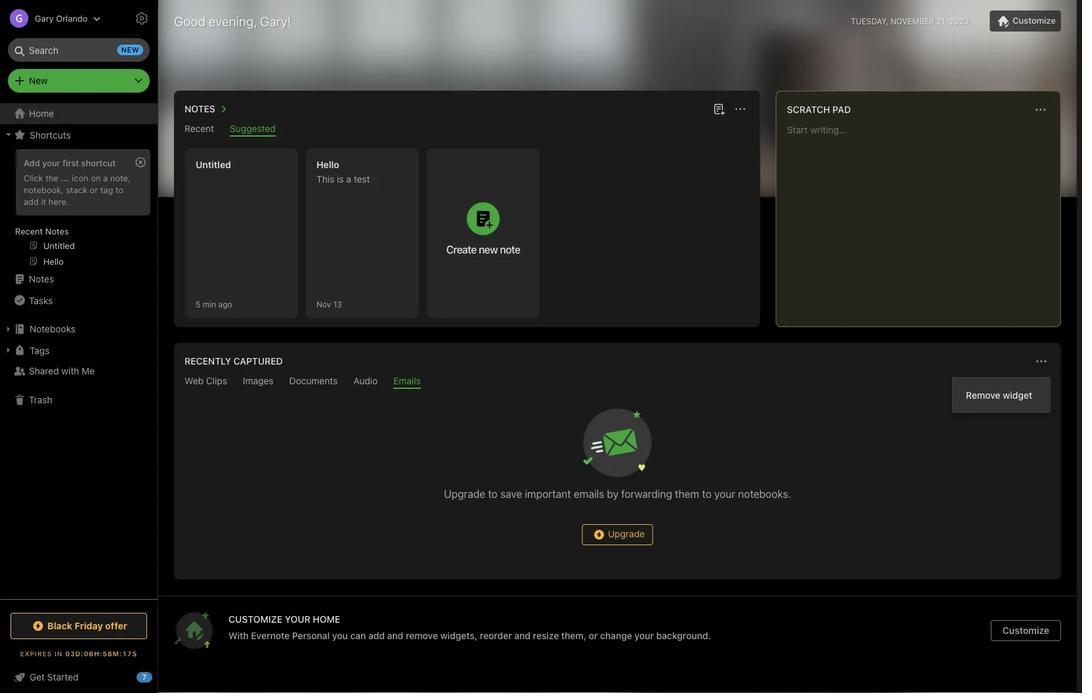 Task type: vqa. For each thing, say whether or not it's contained in the screenshot.
Scratch
yes



Task type: locate. For each thing, give the bounding box(es) containing it.
2 horizontal spatial your
[[715, 488, 736, 500]]

more actions image
[[1034, 102, 1049, 118], [1034, 354, 1050, 369]]

by
[[608, 488, 619, 500]]

0 horizontal spatial recent
[[15, 226, 43, 236]]

5
[[196, 300, 201, 309]]

1 horizontal spatial upgrade
[[609, 528, 645, 539]]

remove widget
[[967, 390, 1033, 401]]

0 vertical spatial recent
[[185, 123, 214, 134]]

home
[[29, 108, 54, 119]]

more actions image
[[733, 101, 749, 117]]

them
[[676, 488, 700, 500]]

them,
[[562, 630, 587, 641]]

2023
[[950, 16, 969, 26]]

a right is
[[347, 174, 352, 185]]

0 vertical spatial your
[[42, 158, 60, 168]]

or right them,
[[589, 630, 598, 641]]

in
[[55, 650, 63, 657]]

new search field
[[17, 38, 143, 62]]

november
[[891, 16, 935, 26]]

suggested tab panel
[[174, 137, 761, 327]]

add inside customize your home with evernote personal you can add and remove widgets, reorder and resize them, or change your background.
[[369, 630, 385, 641]]

0 horizontal spatial new
[[121, 46, 139, 54]]

tab list
[[177, 123, 758, 137], [177, 376, 1059, 389]]

more actions image for recently captured
[[1034, 354, 1050, 369]]

on
[[91, 173, 101, 183]]

expand notebooks image
[[3, 324, 14, 334]]

create new note
[[447, 243, 521, 256]]

tree
[[0, 103, 158, 599]]

customize your home with evernote personal you can add and remove widgets, reorder and resize them, or change your background.
[[229, 614, 711, 641]]

black
[[47, 621, 72, 632]]

click
[[24, 173, 43, 183]]

0 vertical spatial new
[[121, 46, 139, 54]]

add
[[24, 158, 40, 168]]

1 horizontal spatial a
[[347, 174, 352, 185]]

a inside 'icon on a note, notebook, stack or tag to add it here.'
[[103, 173, 108, 183]]

2 tab list from the top
[[177, 376, 1059, 389]]

tab list for recently captured
[[177, 376, 1059, 389]]

0 vertical spatial tab list
[[177, 123, 758, 137]]

0 vertical spatial customize
[[1013, 16, 1057, 25]]

1 vertical spatial tab list
[[177, 376, 1059, 389]]

2 and from the left
[[515, 630, 531, 641]]

upgrade left save
[[444, 488, 486, 500]]

...
[[61, 173, 70, 183]]

note,
[[110, 173, 131, 183]]

customize button
[[990, 11, 1062, 32], [992, 620, 1062, 641]]

13
[[334, 300, 342, 309]]

tuesday, november 21, 2023
[[852, 16, 969, 26]]

group containing add your first shortcut
[[0, 145, 157, 274]]

important
[[525, 488, 572, 500]]

upgrade down upgrade to save important emails by forwarding them to your notebooks.
[[609, 528, 645, 539]]

0 horizontal spatial add
[[24, 196, 39, 206]]

documents tab
[[290, 376, 338, 389]]

can
[[351, 630, 366, 641]]

your
[[42, 158, 60, 168], [715, 488, 736, 500], [635, 630, 654, 641]]

and left remove
[[387, 630, 404, 641]]

tags
[[30, 345, 50, 356]]

resize
[[533, 630, 559, 641]]

audio tab
[[354, 376, 378, 389]]

new inside search box
[[121, 46, 139, 54]]

shortcut
[[81, 158, 116, 168]]

create
[[447, 243, 477, 256]]

to right them
[[703, 488, 712, 500]]

1 vertical spatial recent
[[15, 226, 43, 236]]

more actions field for scratch pad
[[1032, 101, 1051, 119]]

untitled
[[196, 159, 231, 170]]

1 horizontal spatial and
[[515, 630, 531, 641]]

and left resize
[[515, 630, 531, 641]]

0 vertical spatial or
[[90, 185, 98, 194]]

1 horizontal spatial add
[[369, 630, 385, 641]]

2 vertical spatial your
[[635, 630, 654, 641]]

evening,
[[209, 13, 257, 29]]

nov 13
[[317, 300, 342, 309]]

1 horizontal spatial to
[[488, 488, 498, 500]]

notes inside "group"
[[45, 226, 69, 236]]

0 horizontal spatial or
[[90, 185, 98, 194]]

to
[[116, 185, 124, 194], [488, 488, 498, 500], [703, 488, 712, 500]]

recently
[[185, 356, 231, 367]]

2 vertical spatial notes
[[29, 274, 54, 285]]

2 horizontal spatial to
[[703, 488, 712, 500]]

notes inside button
[[185, 104, 215, 114]]

customize
[[1013, 16, 1057, 25], [1003, 625, 1050, 636]]

trash link
[[0, 390, 157, 411]]

is
[[337, 174, 344, 185]]

web
[[185, 376, 204, 386]]

1 and from the left
[[387, 630, 404, 641]]

upgrade inside button
[[609, 528, 645, 539]]

tags button
[[0, 340, 157, 361]]

recently captured
[[185, 356, 283, 367]]

your up the the
[[42, 158, 60, 168]]

1 vertical spatial more actions image
[[1034, 354, 1050, 369]]

add left "it"
[[24, 196, 39, 206]]

More actions field
[[732, 100, 750, 118], [1032, 101, 1051, 119], [1033, 352, 1051, 371]]

the
[[46, 173, 58, 183]]

started
[[47, 672, 79, 683]]

to left save
[[488, 488, 498, 500]]

0 vertical spatial customize button
[[990, 11, 1062, 32]]

remove
[[967, 390, 1001, 401]]

1 horizontal spatial your
[[635, 630, 654, 641]]

new left note
[[479, 243, 498, 256]]

0 vertical spatial more actions image
[[1034, 102, 1049, 118]]

or inside customize your home with evernote personal you can add and remove widgets, reorder and resize them, or change your background.
[[589, 630, 598, 641]]

1 vertical spatial new
[[479, 243, 498, 256]]

notes down here.
[[45, 226, 69, 236]]

gary!
[[260, 13, 291, 29]]

click to collapse image
[[153, 669, 163, 685]]

me
[[82, 366, 95, 377]]

new inside button
[[479, 243, 498, 256]]

new down settings image
[[121, 46, 139, 54]]

notebook,
[[24, 185, 64, 194]]

more actions image for scratch pad
[[1034, 102, 1049, 118]]

1 tab list from the top
[[177, 123, 758, 137]]

add
[[24, 196, 39, 206], [369, 630, 385, 641]]

1 vertical spatial notes
[[45, 226, 69, 236]]

settings image
[[134, 11, 150, 26]]

0 vertical spatial notes
[[185, 104, 215, 114]]

1 vertical spatial your
[[715, 488, 736, 500]]

or
[[90, 185, 98, 194], [589, 630, 598, 641]]

good
[[174, 13, 206, 29]]

upgrade for upgrade to save important emails by forwarding them to your notebooks.
[[444, 488, 486, 500]]

shared with me
[[29, 366, 95, 377]]

personal
[[292, 630, 330, 641]]

min
[[203, 300, 216, 309]]

to inside 'icon on a note, notebook, stack or tag to add it here.'
[[116, 185, 124, 194]]

with
[[61, 366, 79, 377]]

shortcuts button
[[0, 124, 157, 145]]

a right on
[[103, 173, 108, 183]]

tab list containing web clips
[[177, 376, 1059, 389]]

or down on
[[90, 185, 98, 194]]

gary orlando
[[35, 13, 88, 23]]

a
[[103, 173, 108, 183], [347, 174, 352, 185]]

shared with me link
[[0, 361, 157, 382]]

0 horizontal spatial upgrade
[[444, 488, 486, 500]]

your right change
[[635, 630, 654, 641]]

home
[[313, 614, 340, 625]]

1 vertical spatial or
[[589, 630, 598, 641]]

0 vertical spatial upgrade
[[444, 488, 486, 500]]

1 horizontal spatial new
[[479, 243, 498, 256]]

Help and Learning task checklist field
[[0, 667, 158, 688]]

1 vertical spatial add
[[369, 630, 385, 641]]

Search text field
[[17, 38, 141, 62]]

0 horizontal spatial to
[[116, 185, 124, 194]]

create new note button
[[427, 149, 540, 318]]

notes up tasks
[[29, 274, 54, 285]]

1 vertical spatial customize button
[[992, 620, 1062, 641]]

to for save
[[703, 488, 712, 500]]

remove
[[406, 630, 438, 641]]

click the ...
[[24, 173, 70, 183]]

1 vertical spatial upgrade
[[609, 528, 645, 539]]

Start writing… text field
[[788, 124, 1061, 316]]

tab list containing recent
[[177, 123, 758, 137]]

your right them
[[715, 488, 736, 500]]

notebooks.
[[739, 488, 792, 500]]

0 horizontal spatial your
[[42, 158, 60, 168]]

background.
[[657, 630, 711, 641]]

recent down "it"
[[15, 226, 43, 236]]

notes up recent tab
[[185, 104, 215, 114]]

1 horizontal spatial recent
[[185, 123, 214, 134]]

this
[[317, 174, 335, 185]]

to down note,
[[116, 185, 124, 194]]

your inside "group"
[[42, 158, 60, 168]]

or inside 'icon on a note, notebook, stack or tag to add it here.'
[[90, 185, 98, 194]]

emails
[[394, 376, 421, 386]]

get started
[[30, 672, 79, 683]]

add right can
[[369, 630, 385, 641]]

recent down notes button in the top left of the page
[[185, 123, 214, 134]]

group
[[0, 145, 157, 274]]

hello this is a test
[[317, 159, 370, 185]]

1 horizontal spatial or
[[589, 630, 598, 641]]

to for a
[[116, 185, 124, 194]]

0 horizontal spatial a
[[103, 173, 108, 183]]

0 vertical spatial add
[[24, 196, 39, 206]]

0 horizontal spatial and
[[387, 630, 404, 641]]



Task type: describe. For each thing, give the bounding box(es) containing it.
expires in 03d:06h:58m:17s
[[20, 650, 137, 657]]

tree containing home
[[0, 103, 158, 599]]

21,
[[937, 16, 948, 26]]

tasks button
[[0, 290, 157, 311]]

upgrade button
[[583, 524, 654, 545]]

stack
[[66, 185, 87, 194]]

scratch pad button
[[785, 102, 852, 118]]

notes inside 'link'
[[29, 274, 54, 285]]

home link
[[0, 103, 158, 124]]

reorder
[[480, 630, 512, 641]]

notes link
[[0, 269, 157, 290]]

your inside emails tab panel
[[715, 488, 736, 500]]

expires
[[20, 650, 52, 657]]

web clips
[[185, 376, 227, 386]]

7
[[142, 673, 147, 682]]

icon on a note, notebook, stack or tag to add it here.
[[24, 173, 131, 206]]

notes button
[[182, 101, 231, 117]]

your
[[285, 614, 311, 625]]

notebooks
[[30, 324, 76, 334]]

clips
[[206, 376, 227, 386]]

orlando
[[56, 13, 88, 23]]

pad
[[833, 104, 852, 115]]

save
[[501, 488, 523, 500]]

captured
[[234, 356, 283, 367]]

tasks
[[29, 295, 53, 306]]

recent for recent notes
[[15, 226, 43, 236]]

offer
[[105, 621, 127, 632]]

shared
[[29, 366, 59, 377]]

recently captured button
[[182, 354, 283, 369]]

it
[[41, 196, 46, 206]]

tuesday,
[[852, 16, 889, 26]]

nov
[[317, 300, 331, 309]]

recent for recent
[[185, 123, 214, 134]]

suggested
[[230, 123, 276, 134]]

here.
[[49, 196, 69, 206]]

note
[[500, 243, 521, 256]]

icon
[[72, 173, 89, 183]]

images tab
[[243, 376, 274, 389]]

upgrade to save important emails by forwarding them to your notebooks.
[[444, 488, 792, 500]]

03d:06h:58m:17s
[[65, 650, 137, 657]]

get
[[30, 672, 45, 683]]

emails tab
[[394, 376, 421, 389]]

forwarding
[[622, 488, 673, 500]]

emails tab panel
[[174, 389, 1062, 580]]

images
[[243, 376, 274, 386]]

you
[[332, 630, 348, 641]]

new
[[29, 75, 48, 86]]

1 vertical spatial customize
[[1003, 625, 1050, 636]]

scratch
[[788, 104, 831, 115]]

test
[[354, 174, 370, 185]]

add inside 'icon on a note, notebook, stack or tag to add it here.'
[[24, 196, 39, 206]]

widgets,
[[441, 630, 478, 641]]

expand tags image
[[3, 345, 14, 356]]

audio
[[354, 376, 378, 386]]

documents
[[290, 376, 338, 386]]

web clips tab
[[185, 376, 227, 389]]

more actions field for recently captured
[[1033, 352, 1051, 371]]

first
[[63, 158, 79, 168]]

shortcuts
[[30, 129, 71, 140]]

customize
[[229, 614, 283, 625]]

friday
[[75, 621, 103, 632]]

tag
[[100, 185, 113, 194]]

change
[[601, 630, 633, 641]]

recent tab
[[185, 123, 214, 137]]

black friday offer button
[[11, 613, 147, 639]]

notebooks link
[[0, 319, 157, 340]]

scratch pad
[[788, 104, 852, 115]]

hello
[[317, 159, 339, 170]]

good evening, gary!
[[174, 13, 291, 29]]

suggested tab
[[230, 123, 276, 137]]

your inside customize your home with evernote personal you can add and remove widgets, reorder and resize them, or change your background.
[[635, 630, 654, 641]]

emails
[[574, 488, 605, 500]]

trash
[[29, 395, 52, 405]]

tab list for notes
[[177, 123, 758, 137]]

gary
[[35, 13, 54, 23]]

with
[[229, 630, 249, 641]]

black friday offer
[[47, 621, 127, 632]]

a inside hello this is a test
[[347, 174, 352, 185]]

add your first shortcut
[[24, 158, 116, 168]]

upgrade for upgrade
[[609, 528, 645, 539]]

Account field
[[0, 5, 101, 32]]

widget
[[1004, 390, 1033, 401]]

new button
[[8, 69, 150, 93]]



